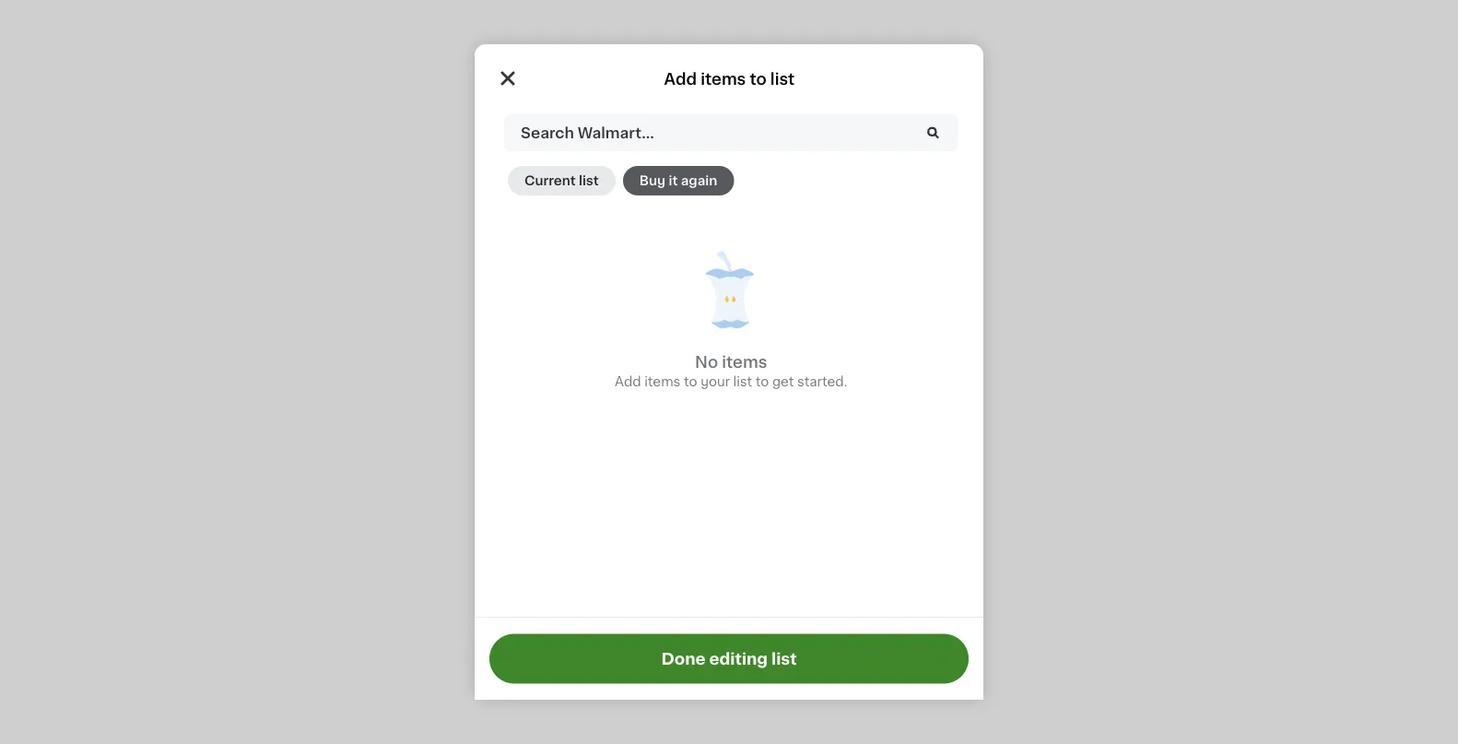 Task type: describe. For each thing, give the bounding box(es) containing it.
again
[[681, 174, 718, 187]]

done editing list
[[661, 651, 797, 667]]

current
[[525, 174, 576, 187]]

buy it again
[[640, 174, 718, 187]]

your
[[701, 375, 730, 388]]

to left your at the bottom of page
[[684, 375, 698, 388]]

items for add
[[701, 71, 746, 87]]

done
[[661, 651, 706, 667]]

done editing list button
[[490, 634, 969, 684]]

list right current
[[579, 174, 599, 187]]

get
[[773, 375, 794, 388]]

editing
[[710, 651, 768, 667]]

started.
[[798, 375, 848, 388]]

0 vertical spatial add
[[664, 71, 697, 87]]

no
[[695, 355, 718, 370]]

no items add items to your list to get started.
[[615, 355, 848, 388]]

add inside the 'no items add items to your list to get started.'
[[615, 375, 641, 388]]

add items to list
[[664, 71, 795, 87]]

2 vertical spatial items
[[645, 375, 681, 388]]



Task type: vqa. For each thing, say whether or not it's contained in the screenshot.
the leftmost Kroger
no



Task type: locate. For each thing, give the bounding box(es) containing it.
search
[[521, 125, 574, 140]]

0 vertical spatial items
[[701, 71, 746, 87]]

items
[[701, 71, 746, 87], [722, 355, 768, 370], [645, 375, 681, 388]]

search walmart... button
[[504, 114, 958, 151]]

search walmart...
[[521, 125, 654, 140]]

add left your at the bottom of page
[[615, 375, 641, 388]]

1 horizontal spatial add
[[664, 71, 697, 87]]

items left your at the bottom of page
[[645, 375, 681, 388]]

list up search walmart... button
[[771, 71, 795, 87]]

buy
[[640, 174, 666, 187]]

walmart...
[[578, 125, 654, 140]]

add
[[664, 71, 697, 87], [615, 375, 641, 388]]

list right "editing"
[[772, 651, 797, 667]]

list_add_items dialog
[[475, 44, 984, 700]]

current list button
[[508, 166, 616, 195]]

1 vertical spatial items
[[722, 355, 768, 370]]

add up search walmart... button
[[664, 71, 697, 87]]

to left "get"
[[756, 375, 769, 388]]

to up search walmart... button
[[750, 71, 767, 87]]

list inside the 'no items add items to your list to get started.'
[[734, 375, 753, 388]]

list right your at the bottom of page
[[734, 375, 753, 388]]

buy it again button
[[623, 166, 734, 195]]

items up search walmart... button
[[701, 71, 746, 87]]

items for no
[[722, 355, 768, 370]]

current list
[[525, 174, 599, 187]]

to
[[750, 71, 767, 87], [684, 375, 698, 388], [756, 375, 769, 388]]

items up your at the bottom of page
[[722, 355, 768, 370]]

1 vertical spatial add
[[615, 375, 641, 388]]

it
[[669, 174, 678, 187]]

list
[[771, 71, 795, 87], [579, 174, 599, 187], [734, 375, 753, 388], [772, 651, 797, 667]]

0 horizontal spatial add
[[615, 375, 641, 388]]



